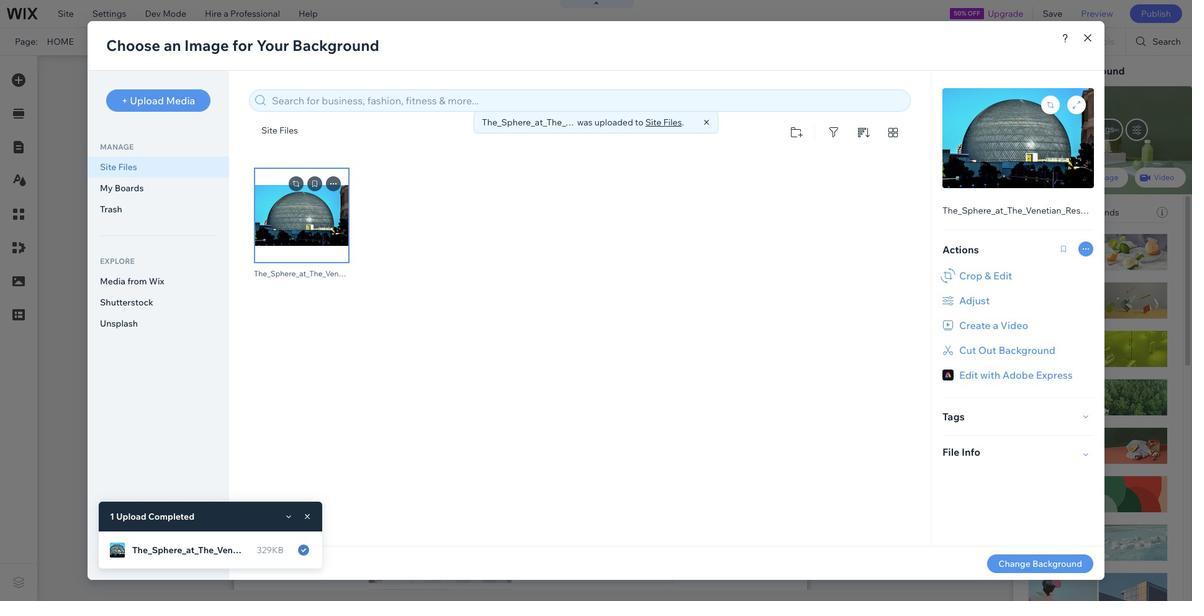 Task type: vqa. For each thing, say whether or not it's contained in the screenshot.
the ? button
no



Task type: describe. For each thing, give the bounding box(es) containing it.
section background
[[1028, 127, 1110, 138]]

domain
[[389, 36, 421, 47]]

design for life
[[1036, 304, 1120, 317]]

1 vertical spatial background
[[1061, 127, 1110, 138]]

off
[[968, 9, 980, 17]]

video
[[1154, 173, 1174, 182]]

https://www.wix.com/mysite
[[214, 36, 327, 47]]

mode
[[163, 8, 186, 19]]

content
[[1051, 97, 1084, 108]]

1 vertical spatial strip background
[[1028, 204, 1099, 215]]

0 vertical spatial strip background
[[1041, 65, 1125, 77]]

dev mode
[[145, 8, 186, 19]]

color
[[1039, 173, 1058, 182]]

image
[[1096, 173, 1118, 182]]

1 vertical spatial strip
[[1028, 204, 1048, 215]]

upgrade
[[988, 8, 1023, 19]]

50%
[[954, 9, 966, 17]]

preview
[[1081, 8, 1113, 19]]

quick
[[1028, 65, 1056, 77]]

publish
[[1141, 8, 1171, 19]]

search
[[1153, 36, 1181, 47]]

hire
[[205, 8, 222, 19]]

search button
[[1127, 28, 1192, 55]]

tools
[[1093, 36, 1115, 47]]

publish button
[[1130, 4, 1182, 23]]

change button for strip background
[[1110, 234, 1154, 249]]

section
[[1028, 127, 1059, 138]]

a
[[224, 8, 228, 19]]



Task type: locate. For each thing, give the bounding box(es) containing it.
life
[[1100, 304, 1120, 317]]

dev
[[145, 8, 161, 19]]

strip up 'content'
[[1041, 65, 1065, 77]]

save
[[1043, 8, 1063, 19]]

settings down 'content'
[[1082, 124, 1114, 134]]

home
[[47, 36, 74, 47]]

change down backgrounds
[[1118, 237, 1146, 246]]

change button left the 'video'
[[1110, 158, 1154, 173]]

2 change button from the top
[[1110, 234, 1154, 249]]

1 vertical spatial change button
[[1110, 234, 1154, 249]]

quick edit
[[1028, 65, 1078, 77]]

0 horizontal spatial settings
[[92, 8, 126, 19]]

0 vertical spatial strip
[[1041, 65, 1065, 77]]

1 vertical spatial settings
[[1082, 124, 1114, 134]]

preview button
[[1072, 0, 1123, 27]]

settings left dev
[[92, 8, 126, 19]]

welcome
[[771, 74, 803, 83]]

section:
[[741, 74, 769, 83]]

strip background down color
[[1028, 204, 1099, 215]]

change for strip background
[[1118, 237, 1146, 246]]

1 change from the top
[[1118, 160, 1146, 170]]

strip down color
[[1028, 204, 1048, 215]]

professional
[[230, 8, 280, 19]]

save button
[[1033, 0, 1072, 27]]

layout
[[1143, 97, 1171, 108]]

site
[[58, 8, 74, 19]]

strip background down tools button
[[1041, 65, 1125, 77]]

0 vertical spatial change button
[[1110, 158, 1154, 173]]

hire a professional
[[205, 8, 280, 19]]

https://www.wix.com/mysite connect your domain
[[214, 36, 421, 47]]

change
[[1118, 160, 1146, 170], [1118, 237, 1146, 246]]

selected backgrounds
[[1028, 207, 1119, 218]]

change button
[[1110, 158, 1154, 173], [1110, 234, 1154, 249]]

0 vertical spatial background
[[1067, 65, 1125, 77]]

background down color
[[1050, 204, 1099, 215]]

background down 'content'
[[1061, 127, 1110, 138]]

edit
[[1059, 65, 1078, 77]]

your
[[369, 36, 387, 47]]

2 vertical spatial background
[[1050, 204, 1099, 215]]

help
[[299, 8, 318, 19]]

1 change button from the top
[[1110, 158, 1154, 173]]

strip background
[[1041, 65, 1125, 77], [1028, 204, 1099, 215]]

change for section background
[[1118, 160, 1146, 170]]

settings
[[92, 8, 126, 19], [1082, 124, 1114, 134]]

change up image
[[1118, 160, 1146, 170]]

1 horizontal spatial settings
[[1082, 124, 1114, 134]]

50% off
[[954, 9, 980, 17]]

section: welcome
[[741, 74, 803, 83]]

backgrounds
[[1066, 207, 1119, 218]]

0 vertical spatial change
[[1118, 160, 1146, 170]]

strip
[[1041, 65, 1065, 77], [1028, 204, 1048, 215]]

selected
[[1028, 207, 1064, 218]]

change button for section background
[[1110, 158, 1154, 173]]

design for
[[1036, 304, 1098, 317]]

change button down backgrounds
[[1110, 234, 1154, 249]]

tools button
[[1067, 28, 1126, 55]]

background down tools button
[[1067, 65, 1125, 77]]

2 change from the top
[[1118, 237, 1146, 246]]

1 vertical spatial change
[[1118, 237, 1146, 246]]

background
[[1067, 65, 1125, 77], [1061, 127, 1110, 138], [1050, 204, 1099, 215]]

0 vertical spatial settings
[[92, 8, 126, 19]]

connect
[[333, 36, 367, 47]]



